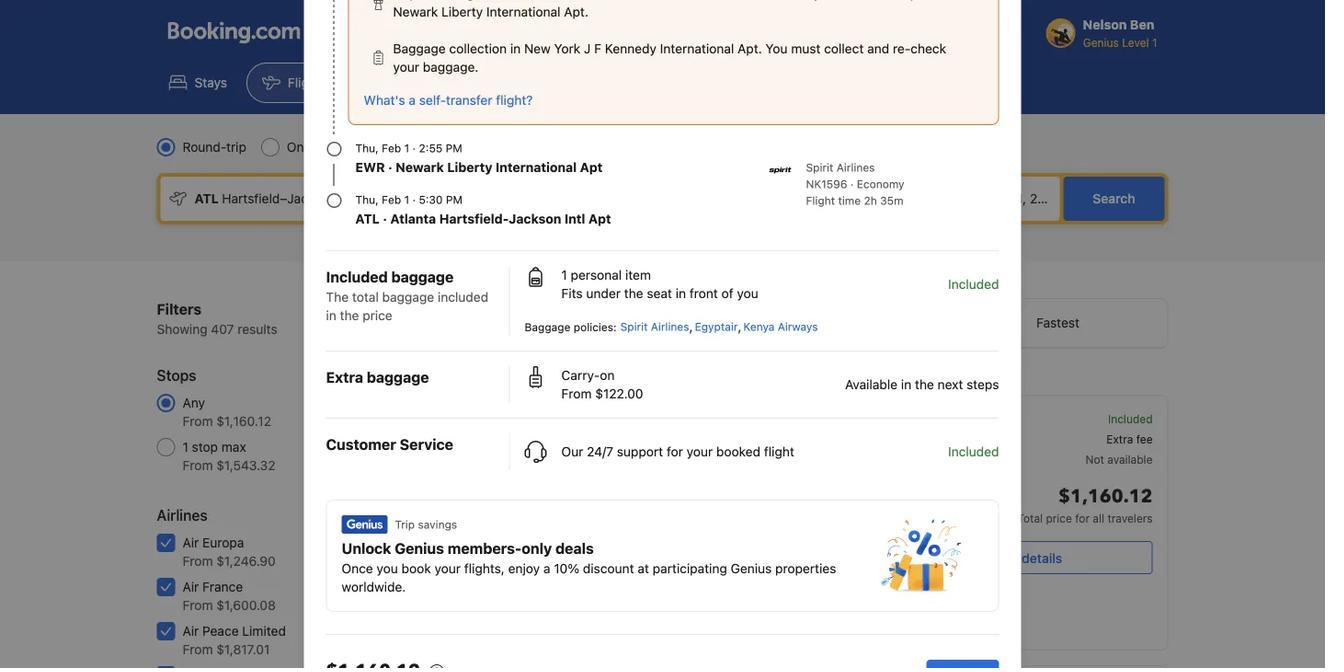 Task type: describe. For each thing, give the bounding box(es) containing it.
airlines inside spirit airlines nk1596 · economy flight time 2h 35m
[[837, 161, 876, 174]]

for for our
[[667, 444, 684, 459]]

$1,160.12 inside any from $1,160.12
[[216, 414, 271, 429]]

egyptair link
[[695, 320, 738, 333]]

customer service
[[326, 436, 454, 453]]

35m
[[881, 194, 904, 207]]

savings
[[418, 518, 458, 531]]

2 horizontal spatial the
[[916, 377, 935, 392]]

apt inside thu, feb 1 · 2:55 pm ewr · newark liberty international apt
[[580, 160, 603, 175]]

round-trip
[[183, 139, 247, 155]]

extra fee checked bag
[[921, 432, 1153, 466]]

all
[[1094, 512, 1105, 525]]

feb for newark
[[382, 142, 401, 155]]

on inside included carry-on bag
[[955, 432, 968, 445]]

j inside baggage collection in new york j f kennedy international apt. you must collect and re-check your baggage.
[[584, 41, 591, 56]]

checked
[[921, 453, 967, 466]]

are
[[652, 365, 668, 378]]

at
[[638, 561, 650, 576]]

filters
[[157, 300, 202, 318]]

from
[[658, 0, 685, 1]]

car rentals link
[[487, 63, 613, 103]]

re-
[[893, 41, 911, 56]]

$1,543.32
[[216, 458, 276, 473]]

1 vertical spatial best
[[530, 414, 554, 427]]

europa
[[202, 535, 244, 550]]

apt. inside the airport change in new york. you must travel from new york j f kennedy international apt to newark liberty international apt.
[[564, 4, 589, 19]]

once
[[342, 561, 373, 576]]

apt. inside baggage collection in new york j f kennedy international apt. you must collect and re-check your baggage.
[[738, 41, 763, 56]]

1 inside thu, feb 1 · 2:55 pm ewr · newark liberty international apt
[[404, 142, 410, 155]]

international up collect
[[825, 0, 899, 1]]

personal
[[921, 412, 966, 425]]

personal
[[571, 267, 622, 282]]

5:30 inside thu, feb 1 · 5:30 pm atl · atlanta hartsfield-jackson intl apt
[[419, 193, 443, 206]]

of
[[722, 286, 734, 301]]

our
[[562, 444, 584, 459]]

in inside baggage collection in new york j f kennedy international apt. you must collect and re-check your baggage.
[[511, 41, 521, 56]]

baggage policies: spirit airlines , egyptair , kenya airways
[[525, 319, 818, 334]]

not available
[[1086, 453, 1153, 466]]

baggage for extra
[[367, 369, 429, 386]]

$1,817.01
[[216, 642, 270, 657]]

details
[[1022, 550, 1063, 565]]

car rentals
[[529, 75, 597, 90]]

you inside the airport change in new york. you must travel from new york j f kennedy international apt to newark liberty international apt.
[[563, 0, 585, 1]]

pm inside '5:30 pm atl .'
[[846, 550, 869, 567]]

discount
[[583, 561, 635, 576]]

book
[[402, 561, 431, 576]]

liberty inside thu, feb 1 · 2:55 pm ewr · newark liberty international apt
[[447, 160, 493, 175]]

international inside baggage collection in new york j f kennedy international apt. you must collect and re-check your baggage.
[[660, 41, 735, 56]]

peace
[[202, 623, 239, 639]]

2 stops
[[707, 574, 746, 587]]

2h
[[864, 194, 878, 207]]

airport
[[393, 0, 434, 1]]

what's a self-transfer flight? link
[[364, 91, 984, 110]]

personal item
[[921, 412, 992, 425]]

members-
[[448, 540, 522, 557]]

5:30 pm atl .
[[809, 550, 869, 584]]

0 vertical spatial genius
[[395, 540, 444, 557]]

next
[[938, 377, 964, 392]]

1 vertical spatial change
[[570, 365, 608, 378]]

spirit airlines image
[[770, 159, 792, 181]]

steps
[[967, 377, 1000, 392]]

1 vertical spatial your
[[687, 444, 713, 459]]

collection
[[449, 41, 507, 56]]

for for $1,160.12
[[1076, 512, 1090, 525]]

1 horizontal spatial genius
[[731, 561, 772, 576]]

newark inside thu, feb 1 · 2:55 pm ewr · newark liberty international apt
[[396, 160, 444, 175]]

view
[[990, 550, 1019, 565]]

cheapest inside button
[[811, 315, 868, 330]]

baggage for baggage collection in new york j f kennedy international apt. you must collect and re-check your baggage.
[[393, 41, 446, 56]]

search button
[[1064, 177, 1165, 221]]

feb for atlanta
[[382, 193, 401, 206]]

atl inside '5:30 pm atl .'
[[812, 571, 832, 584]]

extra for fee
[[1107, 432, 1134, 445]]

change inside the airport change in new york. you must travel from new york j f kennedy international apt to newark liberty international apt.
[[438, 0, 482, 1]]

included inside included baggage the total baggage included in the price
[[326, 268, 388, 286]]

total
[[1018, 512, 1044, 525]]

1 horizontal spatial transfer
[[675, 490, 715, 502]]

am
[[614, 448, 638, 465]]

atl inside thu, feb 1 · 5:30 pm atl · atlanta hartsfield-jackson intl apt
[[356, 211, 380, 226]]

1 inside 1 stop max from $1,543.32
[[183, 439, 188, 455]]

tab list containing best
[[511, 299, 1168, 349]]

international down york.
[[487, 4, 561, 19]]

customer
[[326, 436, 396, 453]]

flight + hotel link
[[347, 63, 484, 103]]

· right ewr
[[388, 160, 393, 175]]

included carry-on bag
[[921, 412, 1153, 445]]

spirit airlines link
[[621, 320, 690, 333]]

unlock
[[342, 540, 392, 557]]

check
[[911, 41, 947, 56]]

flight
[[765, 444, 795, 459]]

in inside included baggage the total baggage included in the price
[[326, 308, 337, 323]]

$1,246.90
[[216, 553, 276, 569]]

seat
[[647, 286, 673, 301]]

bag for checked
[[970, 453, 990, 466]]

york inside baggage collection in new york j f kennedy international apt. you must collect and re-check your baggage.
[[554, 41, 581, 56]]

thu, for ewr
[[356, 142, 379, 155]]

flight + hotel
[[388, 75, 468, 90]]

pm inside 12:25 pm los . jan 31
[[621, 550, 643, 567]]

included
[[438, 289, 489, 305]]

in inside 1 personal item fits under the seat in front of you
[[676, 286, 687, 301]]

fits
[[562, 286, 583, 301]]

service
[[400, 436, 454, 453]]

from inside any from $1,160.12
[[183, 414, 213, 429]]

5:35 am
[[577, 448, 638, 465]]

0 horizontal spatial airlines
[[157, 507, 208, 524]]

airport
[[741, 490, 776, 502]]

$1,160.12 region
[[326, 657, 913, 668]]

kennedy inside the airport change in new york. you must travel from new york j f kennedy international apt to newark liberty international apt.
[[770, 0, 821, 1]]

bag for on
[[971, 432, 991, 445]]

air france from $1,600.08
[[183, 579, 276, 613]]

unlock genius members-only deals once you book your flights, enjoy a 10% discount at participating genius properties worldwide.
[[342, 540, 837, 594]]

and inside baggage collection in new york j f kennedy international apt. you must collect and re-check your baggage.
[[868, 41, 890, 56]]

a inside 'unlock genius members-only deals once you book your flights, enjoy a 10% discount at participating genius properties worldwide.'
[[544, 561, 551, 576]]

way
[[317, 139, 340, 155]]

kenya airways link
[[744, 320, 818, 333]]

hotel
[[436, 75, 468, 90]]

item inside 1 personal item fits under the seat in front of you
[[626, 267, 652, 282]]

trip
[[226, 139, 247, 155]]

you inside 1 personal item fits under the seat in front of you
[[737, 286, 759, 301]]

jan
[[608, 571, 627, 584]]

york.
[[529, 0, 559, 1]]

collect
[[825, 41, 864, 56]]

from inside air europa from $1,246.90
[[183, 553, 213, 569]]

must inside baggage collection in new york j f kennedy international apt. you must collect and re-check your baggage.
[[792, 41, 821, 56]]

31
[[630, 571, 642, 584]]

one-
[[287, 139, 317, 155]]

35h 05m
[[703, 549, 750, 562]]

air peace limited from $1,817.01
[[183, 623, 286, 657]]

1 personal item fits under the seat in front of you
[[562, 267, 759, 301]]

new right from
[[689, 0, 715, 1]]

travel
[[621, 0, 654, 1]]

if
[[612, 365, 618, 378]]

5:30 inside '5:30 pm atl .'
[[809, 550, 843, 567]]



Task type: vqa. For each thing, say whether or not it's contained in the screenshot.
Give
no



Task type: locate. For each thing, give the bounding box(es) containing it.
new for travel
[[499, 0, 526, 1]]

pm right properties
[[846, 550, 869, 567]]

0 horizontal spatial on
[[600, 368, 615, 383]]

0 vertical spatial flight
[[388, 75, 421, 90]]

0 vertical spatial economy
[[452, 139, 507, 155]]

0 vertical spatial kennedy
[[770, 0, 821, 1]]

kenya
[[744, 320, 775, 333]]

hartsfield-
[[440, 211, 509, 226]]

air inside air europa from $1,246.90
[[183, 535, 199, 550]]

best
[[596, 315, 623, 330], [530, 414, 554, 427]]

airlines up nk1596
[[837, 161, 876, 174]]

cheapest up 24/7
[[567, 414, 616, 427]]

1 horizontal spatial kennedy
[[770, 0, 821, 1]]

extra baggage
[[326, 369, 429, 386]]

you inside 'unlock genius members-only deals once you book your flights, enjoy a 10% discount at participating genius properties worldwide.'
[[377, 561, 398, 576]]

1 vertical spatial baggage
[[382, 289, 434, 305]]

0 vertical spatial your
[[393, 59, 420, 75]]

total
[[352, 289, 379, 305]]

any from $1,160.12
[[183, 395, 271, 429]]

carry- left if
[[562, 368, 600, 383]]

1 . from the left
[[602, 568, 605, 581]]

0 horizontal spatial price
[[363, 308, 393, 323]]

in right seat
[[676, 286, 687, 301]]

fastest button
[[949, 299, 1168, 347]]

your inside baggage collection in new york j f kennedy international apt. you must collect and re-check your baggage.
[[393, 59, 420, 75]]

france
[[202, 579, 243, 594]]

feb inside thu, feb 1 · 2:55 pm ewr · newark liberty international apt
[[382, 142, 401, 155]]

1 vertical spatial extra
[[1107, 432, 1134, 445]]

airlines inside baggage policies: spirit airlines , egyptair , kenya airways
[[651, 320, 690, 333]]

2
[[707, 574, 714, 587]]

2:55
[[419, 142, 443, 155]]

liberty up thu, feb 1 · 5:30 pm atl · atlanta hartsfield-jackson intl apt
[[447, 160, 493, 175]]

multi-city
[[381, 139, 438, 155]]

1 vertical spatial a
[[544, 561, 551, 576]]

must left collect
[[792, 41, 821, 56]]

· up time
[[851, 178, 854, 190]]

· for 35m
[[851, 178, 854, 190]]

a left self-
[[409, 92, 416, 108]]

12:25
[[577, 550, 617, 567]]

on down personal item
[[955, 432, 968, 445]]

0 horizontal spatial you
[[377, 561, 398, 576]]

from inside 1 stop max from $1,543.32
[[183, 458, 213, 473]]

transfer down "hotel" in the top left of the page
[[446, 92, 493, 108]]

newark inside the airport change in new york. you must travel from new york j f kennedy international apt to newark liberty international apt.
[[393, 4, 438, 19]]

+
[[425, 75, 433, 90]]

in up collection
[[485, 0, 496, 1]]

$1,160.12 inside $1,160.12 total price for all travelers
[[1059, 484, 1153, 509]]

included baggage the total baggage included in the price
[[326, 268, 489, 323]]

under
[[587, 286, 621, 301]]

1 , from the left
[[690, 319, 693, 334]]

tab list
[[511, 299, 1168, 349]]

1 vertical spatial atl
[[812, 571, 832, 584]]

0 vertical spatial air
[[183, 535, 199, 550]]

1 horizontal spatial item
[[969, 412, 992, 425]]

. inside 12:25 pm los . jan 31
[[602, 568, 605, 581]]

thu, feb 1 · 2:55 pm ewr · newark liberty international apt
[[356, 142, 603, 175]]

1 inside thu, feb 1 · 5:30 pm atl · atlanta hartsfield-jackson intl apt
[[404, 193, 410, 206]]

10%
[[554, 561, 580, 576]]

new for kennedy
[[525, 41, 551, 56]]

kennedy inside baggage collection in new york j f kennedy international apt. you must collect and re-check your baggage.
[[605, 41, 657, 56]]

bag right checked
[[970, 453, 990, 466]]

2 feb from the top
[[382, 193, 401, 206]]

transfer right self
[[675, 490, 715, 502]]

from inside air france from $1,600.08
[[183, 598, 213, 613]]

0 horizontal spatial cheapest
[[567, 414, 616, 427]]

1 vertical spatial kennedy
[[605, 41, 657, 56]]

1 horizontal spatial apt.
[[738, 41, 763, 56]]

your right book at left bottom
[[435, 561, 461, 576]]

0 horizontal spatial economy
[[452, 139, 507, 155]]

f right from
[[759, 0, 766, 1]]

liberty
[[442, 4, 483, 19], [447, 160, 493, 175]]

price inside included baggage the total baggage included in the price
[[363, 308, 393, 323]]

$122.00
[[596, 386, 644, 401]]

item
[[626, 267, 652, 282], [969, 412, 992, 425]]

2 . from the left
[[835, 568, 838, 581]]

thu, feb 1 · 5:30 pm atl · atlanta hartsfield-jackson intl apt
[[356, 193, 612, 226]]

· left city
[[413, 142, 416, 155]]

international up jackson
[[496, 160, 577, 175]]

feb inside thu, feb 1 · 5:30 pm atl · atlanta hartsfield-jackson intl apt
[[382, 193, 401, 206]]

apt right intl
[[589, 211, 612, 226]]

24/7
[[587, 444, 614, 459]]

5:30
[[419, 193, 443, 206], [809, 550, 843, 567]]

f inside the airport change in new york. you must travel from new york j f kennedy international apt to newark liberty international apt.
[[759, 0, 766, 1]]

apt. up the rentals
[[564, 4, 589, 19]]

stops
[[717, 574, 746, 587]]

international inside thu, feb 1 · 2:55 pm ewr · newark liberty international apt
[[496, 160, 577, 175]]

showing
[[157, 322, 208, 337]]

policies:
[[574, 321, 617, 334]]

genius right 35h
[[731, 561, 772, 576]]

1 horizontal spatial your
[[435, 561, 461, 576]]

the left seat
[[625, 286, 644, 301]]

baggage right total
[[382, 289, 434, 305]]

2 vertical spatial your
[[435, 561, 461, 576]]

price inside $1,160.12 total price for all travelers
[[1047, 512, 1073, 525]]

apt left to
[[902, 0, 923, 1]]

0 vertical spatial atl
[[356, 211, 380, 226]]

airways
[[778, 320, 818, 333]]

carry- inside included carry-on bag
[[921, 432, 955, 445]]

your
[[393, 59, 420, 75], [687, 444, 713, 459], [435, 561, 461, 576]]

air for air france from $1,600.08
[[183, 579, 199, 594]]

1 vertical spatial apt.
[[738, 41, 763, 56]]

must inside the airport change in new york. you must travel from new york j f kennedy international apt to newark liberty international apt.
[[588, 0, 618, 1]]

new up the car
[[525, 41, 551, 56]]

search
[[1094, 191, 1136, 206]]

1 horizontal spatial change
[[570, 365, 608, 378]]

airport change in new york. you must travel from new york j f kennedy international apt to newark liberty international apt.
[[393, 0, 942, 19]]

0 horizontal spatial 5:30
[[419, 193, 443, 206]]

3 air from the top
[[183, 623, 199, 639]]

2 thu, from the top
[[356, 193, 379, 206]]

1 vertical spatial york
[[554, 41, 581, 56]]

1 vertical spatial for
[[1076, 512, 1090, 525]]

air inside air france from $1,600.08
[[183, 579, 199, 594]]

1 vertical spatial must
[[792, 41, 821, 56]]

participating
[[653, 561, 728, 576]]

your left 10m
[[687, 444, 713, 459]]

properties
[[776, 561, 837, 576]]

2 vertical spatial baggage
[[367, 369, 429, 386]]

price down total
[[363, 308, 393, 323]]

spirit inside baggage policies: spirit airlines , egyptair , kenya airways
[[621, 320, 648, 333]]

in down the
[[326, 308, 337, 323]]

1 horizontal spatial extra
[[1107, 432, 1134, 445]]

feb up ewr
[[382, 142, 401, 155]]

baggage for included
[[392, 268, 454, 286]]

spirit right policies:
[[621, 320, 648, 333]]

time
[[839, 194, 861, 207]]

stays
[[195, 75, 227, 90]]

·
[[413, 142, 416, 155], [388, 160, 393, 175], [851, 178, 854, 190], [413, 193, 416, 206], [383, 211, 387, 226]]

0 vertical spatial best
[[596, 315, 623, 330]]

item down steps
[[969, 412, 992, 425]]

liberty inside the airport change in new york. you must travel from new york j f kennedy international apt to newark liberty international apt.
[[442, 4, 483, 19]]

enjoy
[[509, 561, 540, 576]]

0 horizontal spatial you
[[563, 0, 585, 1]]

trip savings
[[395, 518, 458, 531]]

1 horizontal spatial atl
[[812, 571, 832, 584]]

1 vertical spatial and
[[718, 490, 738, 502]]

thu, inside thu, feb 1 · 5:30 pm atl · atlanta hartsfield-jackson intl apt
[[356, 193, 379, 206]]

airlines down seat
[[651, 320, 690, 333]]

extra for baggage
[[326, 369, 363, 386]]

you up worldwide.
[[377, 561, 398, 576]]

· inside spirit airlines nk1596 · economy flight time 2h 35m
[[851, 178, 854, 190]]

2 horizontal spatial your
[[687, 444, 713, 459]]

best inside button
[[596, 315, 623, 330]]

0 vertical spatial must
[[588, 0, 618, 1]]

best button
[[511, 299, 730, 347]]

the left next
[[916, 377, 935, 392]]

air for air peace limited from $1,817.01
[[183, 623, 199, 639]]

1 horizontal spatial ,
[[738, 319, 742, 334]]

1 vertical spatial liberty
[[447, 160, 493, 175]]

1 vertical spatial flight
[[807, 194, 836, 207]]

2 air from the top
[[183, 579, 199, 594]]

stays link
[[153, 63, 243, 103]]

air left peace
[[183, 623, 199, 639]]

1 vertical spatial cheapest
[[567, 414, 616, 427]]

cheapest up the available
[[811, 315, 868, 330]]

6
[[465, 623, 473, 639]]

0 horizontal spatial extra
[[326, 369, 363, 386]]

from inside carry-on from $122.00
[[562, 386, 592, 401]]

not
[[1086, 453, 1105, 466]]

extra inside extra fee checked bag
[[1107, 432, 1134, 445]]

· for atlanta
[[413, 193, 416, 206]]

thu, inside thu, feb 1 · 2:55 pm ewr · newark liberty international apt
[[356, 142, 379, 155]]

you right york.
[[563, 0, 585, 1]]

carry- inside carry-on from $122.00
[[562, 368, 600, 383]]

the inside 1 personal item fits under the seat in front of you
[[625, 286, 644, 301]]

, left egyptair link
[[690, 319, 693, 334]]

0 horizontal spatial $1,160.12
[[216, 414, 271, 429]]

. for 12:25
[[602, 568, 605, 581]]

0 vertical spatial item
[[626, 267, 652, 282]]

0 vertical spatial you
[[563, 0, 585, 1]]

1 left city
[[404, 142, 410, 155]]

on
[[600, 368, 615, 383], [955, 432, 968, 445]]

1 horizontal spatial .
[[835, 568, 838, 581]]

available
[[846, 377, 898, 392]]

0 vertical spatial carry-
[[562, 368, 600, 383]]

flight inside spirit airlines nk1596 · economy flight time 2h 35m
[[807, 194, 836, 207]]

extra up customer
[[326, 369, 363, 386]]

35h
[[703, 549, 723, 562]]

and left re- at top right
[[868, 41, 890, 56]]

your up flight + hotel
[[393, 59, 420, 75]]

flight left +
[[388, 75, 421, 90]]

· for newark
[[413, 142, 416, 155]]

los
[[577, 571, 599, 584]]

baggage
[[393, 41, 446, 56], [525, 321, 571, 334]]

price
[[363, 308, 393, 323], [1047, 512, 1073, 525]]

for inside $1,160.12 total price for all travelers
[[1076, 512, 1090, 525]]

j up the rentals
[[584, 41, 591, 56]]

carry- down personal
[[921, 432, 955, 445]]

trip
[[395, 518, 415, 531]]

air left europa
[[183, 535, 199, 550]]

best down under
[[596, 315, 623, 330]]

0 horizontal spatial .
[[602, 568, 605, 581]]

1 vertical spatial newark
[[396, 160, 444, 175]]

apt inside thu, feb 1 · 5:30 pm atl · atlanta hartsfield-jackson intl apt
[[589, 211, 612, 226]]

pm right the 2:55
[[446, 142, 463, 155]]

0 horizontal spatial york
[[554, 41, 581, 56]]

airlines up europa
[[157, 507, 208, 524]]

1 vertical spatial air
[[183, 579, 199, 594]]

0 vertical spatial spirit
[[807, 161, 834, 174]]

flight down nk1596
[[807, 194, 836, 207]]

extra up not available
[[1107, 432, 1134, 445]]

0 horizontal spatial flight
[[388, 75, 421, 90]]

you right of
[[737, 286, 759, 301]]

$1,160.12 total price for all travelers
[[1018, 484, 1153, 525]]

must left travel
[[588, 0, 618, 1]]

1 horizontal spatial 5:30
[[809, 550, 843, 567]]

1 up fits
[[562, 267, 568, 282]]

york right from
[[719, 0, 745, 1]]

baggage inside baggage policies: spirit airlines , egyptair , kenya airways
[[525, 321, 571, 334]]

1 left stop
[[183, 439, 188, 455]]

bag down personal item
[[971, 432, 991, 445]]

9
[[465, 535, 473, 550]]

pm inside thu, feb 1 · 5:30 pm atl · atlanta hartsfield-jackson intl apt
[[446, 193, 463, 206]]

1 horizontal spatial spirit
[[807, 161, 834, 174]]

from down the prices may change if there are
[[562, 386, 592, 401]]

york up car rentals
[[554, 41, 581, 56]]

2 vertical spatial the
[[916, 377, 935, 392]]

baggage inside baggage collection in new york j f kennedy international apt. you must collect and re-check your baggage.
[[393, 41, 446, 56]]

1 horizontal spatial economy
[[857, 178, 905, 190]]

new inside baggage collection in new york j f kennedy international apt. you must collect and re-check your baggage.
[[525, 41, 551, 56]]

max
[[222, 439, 246, 455]]

prices
[[510, 365, 542, 378]]

0 vertical spatial feb
[[382, 142, 401, 155]]

407
[[211, 322, 234, 337]]

flight
[[388, 75, 421, 90], [807, 194, 836, 207]]

0 vertical spatial apt.
[[564, 4, 589, 19]]

international
[[825, 0, 899, 1], [487, 4, 561, 19], [660, 41, 735, 56], [496, 160, 577, 175]]

newark down airport
[[393, 4, 438, 19]]

baggage up included at top
[[392, 268, 454, 286]]

0 vertical spatial transfer
[[446, 92, 493, 108]]

nk1596
[[807, 178, 848, 190]]

0 vertical spatial extra
[[326, 369, 363, 386]]

$1,160.12
[[216, 414, 271, 429], [1059, 484, 1153, 509]]

for
[[667, 444, 684, 459], [1076, 512, 1090, 525]]

1 vertical spatial on
[[955, 432, 968, 445]]

and left airport
[[718, 490, 738, 502]]

bag inside extra fee checked bag
[[970, 453, 990, 466]]

intl
[[565, 211, 586, 226]]

pm up hartsfield-
[[446, 193, 463, 206]]

air inside air peace limited from $1,817.01
[[183, 623, 199, 639]]

from down peace
[[183, 642, 213, 657]]

0 vertical spatial you
[[737, 286, 759, 301]]

baggage up customer service
[[367, 369, 429, 386]]

0 horizontal spatial and
[[718, 490, 738, 502]]

feb up atlanta
[[382, 193, 401, 206]]

1 feb from the top
[[382, 142, 401, 155]]

pm inside thu, feb 1 · 2:55 pm ewr · newark liberty international apt
[[446, 142, 463, 155]]

0 horizontal spatial best
[[530, 414, 554, 427]]

new left york.
[[499, 0, 526, 1]]

flight?
[[496, 92, 533, 108]]

from down any
[[183, 414, 213, 429]]

1 horizontal spatial york
[[719, 0, 745, 1]]

1 horizontal spatial price
[[1047, 512, 1073, 525]]

apt up intl
[[580, 160, 603, 175]]

on inside carry-on from $122.00
[[600, 368, 615, 383]]

flights,
[[465, 561, 505, 576]]

city
[[416, 139, 438, 155]]

2 , from the left
[[738, 319, 742, 334]]

0 vertical spatial baggage
[[393, 41, 446, 56]]

2 horizontal spatial change
[[779, 490, 817, 502]]

0 horizontal spatial atl
[[356, 211, 380, 226]]

1 horizontal spatial on
[[955, 432, 968, 445]]

1 vertical spatial price
[[1047, 512, 1073, 525]]

$1,160.12 up all
[[1059, 484, 1153, 509]]

baggage for baggage policies: spirit airlines , egyptair , kenya airways
[[525, 321, 571, 334]]

0 vertical spatial airlines
[[837, 161, 876, 174]]

1 vertical spatial spirit
[[621, 320, 648, 333]]

from down europa
[[183, 553, 213, 569]]

spirit inside spirit airlines nk1596 · economy flight time 2h 35m
[[807, 161, 834, 174]]

from down france
[[183, 598, 213, 613]]

0 vertical spatial 5:30
[[419, 193, 443, 206]]

apt inside the airport change in new york. you must travel from new york j f kennedy international apt to newark liberty international apt.
[[902, 0, 923, 1]]

thu, for atl
[[356, 193, 379, 206]]

egyptair
[[695, 320, 738, 333]]

. for 5:30
[[835, 568, 838, 581]]

deals
[[556, 540, 594, 557]]

for left all
[[1076, 512, 1090, 525]]

1 thu, from the top
[[356, 142, 379, 155]]

genius
[[395, 540, 444, 557], [731, 561, 772, 576]]

. inside '5:30 pm atl .'
[[835, 568, 838, 581]]

baggage down fits
[[525, 321, 571, 334]]

the
[[625, 286, 644, 301], [340, 308, 359, 323], [916, 377, 935, 392]]

26h
[[699, 447, 719, 460]]

in right collection
[[511, 41, 521, 56]]

1 vertical spatial bag
[[970, 453, 990, 466]]

rentals
[[553, 75, 597, 90]]

international down the airport change in new york. you must travel from new york j f kennedy international apt to newark liberty international apt.
[[660, 41, 735, 56]]

best down may
[[530, 414, 554, 427]]

apt.
[[564, 4, 589, 19], [738, 41, 763, 56]]

1 inside 1 personal item fits under the seat in front of you
[[562, 267, 568, 282]]

air for air europa from $1,246.90
[[183, 535, 199, 550]]

economy inside spirit airlines nk1596 · economy flight time 2h 35m
[[857, 178, 905, 190]]

j inside the airport change in new york. you must travel from new york j f kennedy international apt to newark liberty international apt.
[[749, 0, 755, 1]]

f inside baggage collection in new york j f kennedy international apt. you must collect and re-check your baggage.
[[595, 41, 602, 56]]

0 horizontal spatial transfer
[[446, 92, 493, 108]]

0 horizontal spatial a
[[409, 92, 416, 108]]

the down the
[[340, 308, 359, 323]]

0 vertical spatial j
[[749, 0, 755, 1]]

· up atlanta
[[413, 193, 416, 206]]

your inside 'unlock genius members-only deals once you book your flights, enjoy a 10% discount at participating genius properties worldwide.'
[[435, 561, 461, 576]]

1 up atlanta
[[404, 193, 410, 206]]

available
[[1108, 453, 1153, 466]]

0 horizontal spatial baggage
[[393, 41, 446, 56]]

york
[[719, 0, 745, 1], [554, 41, 581, 56]]

liberty up collection
[[442, 4, 483, 19]]

1 horizontal spatial flight
[[807, 194, 836, 207]]

1 horizontal spatial you
[[766, 41, 788, 56]]

j right from
[[749, 0, 755, 1]]

newark down city
[[396, 160, 444, 175]]

what's
[[364, 92, 406, 108]]

2 vertical spatial apt
[[589, 211, 612, 226]]

you left collect
[[766, 41, 788, 56]]

1 vertical spatial airlines
[[651, 320, 690, 333]]

1 horizontal spatial you
[[737, 286, 759, 301]]

economy right the 2:55
[[452, 139, 507, 155]]

0 horizontal spatial must
[[588, 0, 618, 1]]

thu, up ewr
[[356, 142, 379, 155]]

0 vertical spatial a
[[409, 92, 416, 108]]

in inside the airport change in new york. you must travel from new york j f kennedy international apt to newark liberty international apt.
[[485, 0, 496, 1]]

bag inside included carry-on bag
[[971, 432, 991, 445]]

air left france
[[183, 579, 199, 594]]

· left atlanta
[[383, 211, 387, 226]]

in right the available
[[902, 377, 912, 392]]

0 vertical spatial for
[[667, 444, 684, 459]]

genius image
[[342, 515, 388, 534], [342, 515, 388, 534], [881, 519, 962, 593]]

0 horizontal spatial kennedy
[[605, 41, 657, 56]]

0 vertical spatial newark
[[393, 4, 438, 19]]

jackson
[[509, 211, 562, 226]]

0 horizontal spatial genius
[[395, 540, 444, 557]]

1 air from the top
[[183, 535, 199, 550]]

ewr
[[356, 160, 385, 175]]

you inside baggage collection in new york j f kennedy international apt. you must collect and re-check your baggage.
[[766, 41, 788, 56]]

price right total
[[1047, 512, 1073, 525]]

the inside included baggage the total baggage included in the price
[[340, 308, 359, 323]]

included inside included carry-on bag
[[1109, 412, 1153, 425]]

and
[[868, 41, 890, 56], [718, 490, 738, 502]]

economy up 2h on the top right
[[857, 178, 905, 190]]

thu, down ewr
[[356, 193, 379, 206]]

cheapest button
[[730, 299, 949, 347]]

0 vertical spatial apt
[[902, 0, 923, 1]]

on up $122.00
[[600, 368, 615, 383]]

a left 10% on the bottom left of page
[[544, 561, 551, 576]]

york inside the airport change in new york. you must travel from new york j f kennedy international apt to newark liberty international apt.
[[719, 0, 745, 1]]

flights link
[[247, 63, 343, 103]]

booking.com logo image
[[168, 22, 300, 44], [168, 22, 300, 44]]

f up the rentals
[[595, 41, 602, 56]]

from inside air peace limited from $1,817.01
[[183, 642, 213, 657]]

0 vertical spatial price
[[363, 308, 393, 323]]

05m
[[726, 549, 750, 562]]

flight inside flight + hotel link
[[388, 75, 421, 90]]

2 vertical spatial air
[[183, 623, 199, 639]]

1 vertical spatial j
[[584, 41, 591, 56]]

apt. down the airport change in new york. you must travel from new york j f kennedy international apt to newark liberty international apt.
[[738, 41, 763, 56]]

you
[[563, 0, 585, 1], [766, 41, 788, 56]]

2 vertical spatial change
[[779, 490, 817, 502]]



